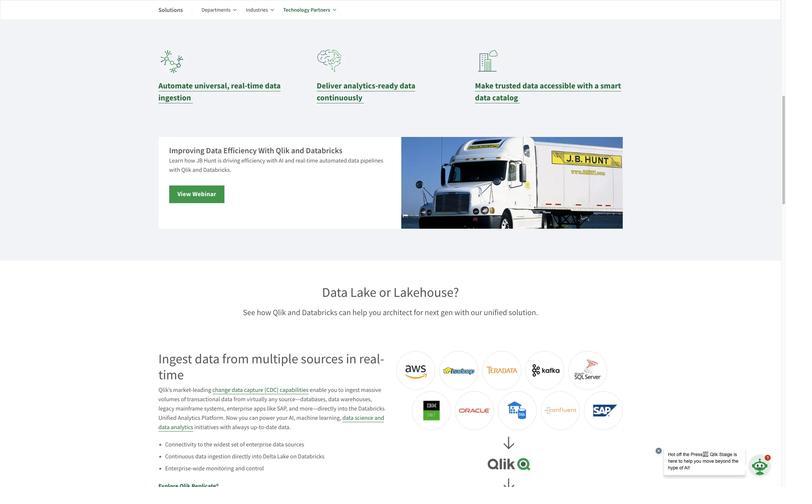 Task type: describe. For each thing, give the bounding box(es) containing it.
unified
[[159, 415, 177, 422]]

volumes
[[159, 396, 180, 404]]

technology partners link
[[283, 2, 336, 18]]

qlik's market-leading change data capture (cdc) capabilities
[[159, 387, 309, 394]]

1 vertical spatial of
[[240, 441, 245, 449]]

0 horizontal spatial you
[[239, 415, 248, 422]]

data inside improving data efficiency with qlik and databricks learn how jb hunt is driving efficiency with ai and real-time automated data pipelines with qlik and databricks.
[[206, 145, 222, 156]]

departments
[[202, 7, 231, 13]]

accessible
[[540, 81, 576, 91]]

solutions menu bar
[[159, 2, 346, 18]]

unified
[[484, 308, 507, 318]]

from inside enable you to ingest massive volumes of transactional data from virtually any source—databases, data warehouses, legacy mainframe systems, enterprise apps like sap, and more—directly into the databricks unified analytics platform. now you can power your ai, machine learning,
[[234, 396, 246, 404]]

automate universal, real-time data ingestion
[[159, 81, 281, 103]]

improving
[[169, 145, 205, 156]]

solution.
[[509, 308, 538, 318]]

partners
[[311, 6, 330, 13]]

on
[[290, 453, 297, 461]]

deliver
[[317, 81, 342, 91]]

into inside enable you to ingest massive volumes of transactional data from virtually any source—databases, data warehouses, legacy mainframe systems, enterprise apps like sap, and more—directly into the databricks unified analytics platform. now you can power your ai, machine learning,
[[338, 405, 348, 413]]

make trusted data accessible with a smart data catalog
[[475, 81, 622, 103]]

with left our
[[455, 308, 469, 318]]

ready
[[378, 81, 398, 91]]

your
[[276, 415, 288, 422]]

lakehouse?
[[394, 284, 459, 301]]

technology partners
[[283, 6, 330, 13]]

data inside ingest data from multiple sources in real- time
[[195, 351, 220, 368]]

change
[[212, 387, 231, 394]]

improving data efficiency with qlik and databricks learn how jb hunt is driving efficiency with ai and real-time automated data pipelines with qlik and databricks.
[[169, 145, 383, 174]]

widest
[[214, 441, 230, 449]]

source—databases,
[[279, 396, 327, 404]]

analytics-
[[344, 81, 378, 91]]

any
[[269, 396, 278, 404]]

legacy
[[159, 405, 174, 413]]

continuous data ingestion directly into delta lake on databricks
[[165, 453, 325, 461]]

real- inside ingest data from multiple sources in real- time
[[359, 351, 384, 368]]

industries
[[246, 7, 268, 13]]

databricks inside improving data efficiency with qlik and databricks learn how jb hunt is driving efficiency with ai and real-time automated data pipelines with qlik and databricks.
[[306, 145, 343, 156]]

1 vertical spatial into
[[252, 453, 262, 461]]

for
[[414, 308, 423, 318]]

leading
[[193, 387, 211, 394]]

power
[[259, 415, 275, 422]]

the inside enable you to ingest massive volumes of transactional data from virtually any source—databases, data warehouses, legacy mainframe systems, enterprise apps like sap, and more—directly into the databricks unified analytics platform. now you can power your ai, machine learning,
[[349, 405, 357, 413]]

our
[[471, 308, 482, 318]]

initiatives
[[194, 424, 219, 432]]

driving
[[223, 157, 240, 165]]

1 horizontal spatial lake
[[351, 284, 377, 301]]

time inside the automate universal, real-time data ingestion
[[247, 81, 264, 91]]

1 horizontal spatial ingestion
[[208, 453, 231, 461]]

1 vertical spatial the
[[204, 441, 212, 449]]

time inside improving data efficiency with qlik and databricks learn how jb hunt is driving efficiency with ai and real-time automated data pipelines with qlik and databricks.
[[307, 157, 318, 165]]

now
[[226, 415, 238, 422]]

see
[[243, 308, 255, 318]]

0 vertical spatial can
[[339, 308, 351, 318]]

1 vertical spatial qlik
[[181, 166, 191, 174]]

data inside the automate universal, real-time data ingestion
[[265, 81, 281, 91]]

help
[[353, 308, 367, 318]]

with down learn
[[169, 166, 180, 174]]

directly
[[232, 453, 251, 461]]

up-
[[251, 424, 259, 432]]

ingest
[[345, 387, 360, 394]]

wide
[[193, 465, 205, 473]]

departments link
[[202, 2, 237, 18]]

ingestion inside the automate universal, real-time data ingestion
[[159, 93, 191, 103]]

make
[[475, 81, 494, 91]]

make trusted data accessible with a smart data catalog link
[[475, 81, 622, 104]]

to inside enable you to ingest massive volumes of transactional data from virtually any source—databases, data warehouses, legacy mainframe systems, enterprise apps like sap, and more—directly into the databricks unified analytics platform. now you can power your ai, machine learning,
[[339, 387, 344, 394]]

analytics
[[178, 415, 200, 422]]

transactional
[[187, 396, 220, 404]]

universal,
[[195, 81, 230, 91]]

smart
[[601, 81, 622, 91]]

set
[[231, 441, 239, 449]]

real- inside improving data efficiency with qlik and databricks learn how jb hunt is driving efficiency with ai and real-time automated data pipelines with qlik and databricks.
[[296, 157, 307, 165]]

date
[[266, 424, 277, 432]]

automated
[[319, 157, 347, 165]]

a
[[595, 81, 599, 91]]

in
[[346, 351, 357, 368]]

or
[[379, 284, 391, 301]]

initiatives with always up-to-date data.
[[193, 424, 291, 432]]

ai,
[[289, 415, 295, 422]]

efficiency
[[224, 145, 257, 156]]

change data capture (cdc) capabilities link
[[212, 387, 309, 395]]

capabilities
[[280, 387, 309, 394]]

connectivity
[[165, 441, 197, 449]]

analytics
[[171, 424, 193, 432]]

apps
[[254, 405, 266, 413]]

sources inside ingest data from multiple sources in real- time
[[301, 351, 344, 368]]

(cdc)
[[265, 387, 279, 394]]

and inside enable you to ingest massive volumes of transactional data from virtually any source—databases, data warehouses, legacy mainframe systems, enterprise apps like sap, and more—directly into the databricks unified analytics platform. now you can power your ai, machine learning,
[[289, 405, 299, 413]]

ingest
[[159, 351, 192, 368]]

can inside enable you to ingest massive volumes of transactional data from virtually any source—databases, data warehouses, legacy mainframe systems, enterprise apps like sap, and more—directly into the databricks unified analytics platform. now you can power your ai, machine learning,
[[249, 415, 258, 422]]

catalog
[[493, 93, 518, 103]]

massive
[[361, 387, 381, 394]]

ingest data from multiple sources in real- time
[[159, 351, 384, 384]]

1 horizontal spatial you
[[328, 387, 337, 394]]

data science and data analytics
[[159, 415, 384, 432]]

efficiency
[[241, 157, 265, 165]]

continuous
[[165, 453, 194, 461]]

sap,
[[277, 405, 288, 413]]

automate
[[159, 81, 193, 91]]

pipelines
[[361, 157, 383, 165]]

control
[[246, 465, 264, 473]]



Task type: vqa. For each thing, say whether or not it's contained in the screenshot.
Now
yes



Task type: locate. For each thing, give the bounding box(es) containing it.
solutions
[[159, 6, 183, 14]]

1 horizontal spatial the
[[349, 405, 357, 413]]

1 vertical spatial you
[[328, 387, 337, 394]]

with down now
[[220, 424, 231, 432]]

with
[[577, 81, 593, 91], [267, 157, 278, 165], [169, 166, 180, 174], [455, 308, 469, 318], [220, 424, 231, 432]]

multiple
[[252, 351, 298, 368]]

see how qlik and databricks can help you architect for next gen with our unified solution.
[[243, 308, 538, 318]]

with inside make trusted data accessible with a smart data catalog
[[577, 81, 593, 91]]

databricks inside enable you to ingest massive volumes of transactional data from virtually any source—databases, data warehouses, legacy mainframe systems, enterprise apps like sap, and more—directly into the databricks unified analytics platform. now you can power your ai, machine learning,
[[358, 405, 385, 413]]

from inside ingest data from multiple sources in real- time
[[222, 351, 249, 368]]

0 vertical spatial qlik
[[276, 145, 290, 156]]

you right enable
[[328, 387, 337, 394]]

how inside improving data efficiency with qlik and databricks learn how jb hunt is driving efficiency with ai and real-time automated data pipelines with qlik and databricks.
[[184, 157, 195, 165]]

capture
[[244, 387, 263, 394]]

ai
[[279, 157, 284, 165]]

enterprise-
[[165, 465, 193, 473]]

0 horizontal spatial how
[[184, 157, 195, 165]]

databricks.
[[203, 166, 231, 174]]

can up up-
[[249, 415, 258, 422]]

with left ai
[[267, 157, 278, 165]]

connectivity to the widest set of enterprise data sources
[[165, 441, 304, 449]]

virtually
[[247, 396, 267, 404]]

0 vertical spatial time
[[247, 81, 264, 91]]

science
[[355, 415, 374, 422]]

is
[[218, 157, 222, 165]]

of inside enable you to ingest massive volumes of transactional data from virtually any source—databases, data warehouses, legacy mainframe systems, enterprise apps like sap, and more—directly into the databricks unified analytics platform. now you can power your ai, machine learning,
[[181, 396, 186, 404]]

architect
[[383, 308, 412, 318]]

technology
[[283, 6, 310, 13]]

you up initiatives with always up-to-date data.
[[239, 415, 248, 422]]

the
[[349, 405, 357, 413], [204, 441, 212, 449]]

1 horizontal spatial data
[[322, 284, 348, 301]]

from up qlik's market-leading change data capture (cdc) capabilities
[[222, 351, 249, 368]]

1 horizontal spatial how
[[257, 308, 271, 318]]

from down qlik's market-leading change data capture (cdc) capabilities
[[234, 396, 246, 404]]

mainframe
[[176, 405, 203, 413]]

how right see
[[257, 308, 271, 318]]

data.
[[278, 424, 291, 432]]

data science and data analytics link
[[159, 415, 384, 432]]

you right help
[[369, 308, 381, 318]]

to left ingest
[[339, 387, 344, 394]]

view webinar
[[178, 190, 216, 198]]

0 vertical spatial lake
[[351, 284, 377, 301]]

1 vertical spatial lake
[[277, 453, 289, 461]]

data
[[265, 81, 281, 91], [400, 81, 416, 91], [523, 81, 539, 91], [475, 93, 491, 103], [348, 157, 359, 165], [195, 351, 220, 368], [232, 387, 243, 394], [221, 396, 233, 404], [328, 396, 340, 404], [343, 415, 354, 422], [159, 424, 170, 432], [273, 441, 284, 449], [195, 453, 207, 461]]

0 horizontal spatial lake
[[277, 453, 289, 461]]

lake left on
[[277, 453, 289, 461]]

sources up on
[[285, 441, 304, 449]]

time inside ingest data from multiple sources in real- time
[[159, 367, 184, 384]]

0 vertical spatial real-
[[231, 81, 247, 91]]

how left jb
[[184, 157, 195, 165]]

0 horizontal spatial ingestion
[[159, 93, 191, 103]]

learning,
[[319, 415, 341, 422]]

real- inside the automate universal, real-time data ingestion
[[231, 81, 247, 91]]

lake
[[351, 284, 377, 301], [277, 453, 289, 461]]

enterprise inside enable you to ingest massive volumes of transactional data from virtually any source—databases, data warehouses, legacy mainframe systems, enterprise apps like sap, and more—directly into the databricks unified analytics platform. now you can power your ai, machine learning,
[[227, 405, 253, 413]]

1 vertical spatial to
[[198, 441, 203, 449]]

0 horizontal spatial the
[[204, 441, 212, 449]]

view webinar link
[[169, 186, 225, 203]]

0 vertical spatial how
[[184, 157, 195, 165]]

1 horizontal spatial can
[[339, 308, 351, 318]]

0 vertical spatial of
[[181, 396, 186, 404]]

qlik right see
[[273, 308, 286, 318]]

ingestion down automate
[[159, 93, 191, 103]]

webinar
[[193, 190, 216, 198]]

1 horizontal spatial time
[[247, 81, 264, 91]]

illustration showing how qlik brings data from a variety of sources to databricks. image
[[396, 351, 623, 487]]

1 horizontal spatial to
[[339, 387, 344, 394]]

learn
[[169, 157, 183, 165]]

1 horizontal spatial of
[[240, 441, 245, 449]]

into up control at the bottom of the page
[[252, 453, 262, 461]]

0 vertical spatial to
[[339, 387, 344, 394]]

data inside deliver analytics-ready data continuously
[[400, 81, 416, 91]]

systems,
[[204, 405, 226, 413]]

to down "initiatives"
[[198, 441, 203, 449]]

of right set
[[240, 441, 245, 449]]

how
[[184, 157, 195, 165], [257, 308, 271, 318]]

data inside improving data efficiency with qlik and databricks learn how jb hunt is driving efficiency with ai and real-time automated data pipelines with qlik and databricks.
[[348, 157, 359, 165]]

0 horizontal spatial can
[[249, 415, 258, 422]]

real- right in at the bottom of page
[[359, 351, 384, 368]]

real- right ai
[[296, 157, 307, 165]]

and inside data science and data analytics
[[375, 415, 384, 422]]

you
[[369, 308, 381, 318], [328, 387, 337, 394], [239, 415, 248, 422]]

machine
[[297, 415, 318, 422]]

0 vertical spatial data
[[206, 145, 222, 156]]

can left help
[[339, 308, 351, 318]]

qlik's
[[159, 387, 172, 394]]

2 horizontal spatial you
[[369, 308, 381, 318]]

next
[[425, 308, 439, 318]]

more—directly
[[300, 405, 337, 413]]

0 horizontal spatial into
[[252, 453, 262, 461]]

time
[[247, 81, 264, 91], [307, 157, 318, 165], [159, 367, 184, 384]]

0 vertical spatial sources
[[301, 351, 344, 368]]

2 horizontal spatial time
[[307, 157, 318, 165]]

1 vertical spatial from
[[234, 396, 246, 404]]

view
[[178, 190, 191, 198]]

and
[[291, 145, 304, 156], [285, 157, 295, 165], [193, 166, 202, 174], [288, 308, 301, 318], [289, 405, 299, 413], [375, 415, 384, 422], [235, 465, 245, 473]]

1 vertical spatial can
[[249, 415, 258, 422]]

qlik
[[276, 145, 290, 156], [181, 166, 191, 174], [273, 308, 286, 318]]

deliver analytics-ready data continuously link
[[317, 81, 416, 104]]

deliver analytics-ready data continuously
[[317, 81, 416, 103]]

0 vertical spatial ingestion
[[159, 93, 191, 103]]

enterprise up delta
[[246, 441, 272, 449]]

enable
[[310, 387, 327, 394]]

market-
[[173, 387, 193, 394]]

platform.
[[202, 415, 225, 422]]

of
[[181, 396, 186, 404], [240, 441, 245, 449]]

0 horizontal spatial to
[[198, 441, 203, 449]]

1 vertical spatial time
[[307, 157, 318, 165]]

warehouses,
[[341, 396, 372, 404]]

0 vertical spatial the
[[349, 405, 357, 413]]

real- right universal,
[[231, 81, 247, 91]]

into up learning,
[[338, 405, 348, 413]]

the left widest
[[204, 441, 212, 449]]

databricks
[[306, 145, 343, 156], [302, 308, 338, 318], [358, 405, 385, 413], [298, 453, 325, 461]]

industries link
[[246, 2, 274, 18]]

gen
[[441, 308, 453, 318]]

trusted
[[495, 81, 521, 91]]

1 vertical spatial sources
[[285, 441, 304, 449]]

hunt
[[204, 157, 216, 165]]

enable you to ingest massive volumes of transactional data from virtually any source—databases, data warehouses, legacy mainframe systems, enterprise apps like sap, and more—directly into the databricks unified analytics platform. now you can power your ai, machine learning,
[[159, 387, 385, 422]]

can
[[339, 308, 351, 318], [249, 415, 258, 422]]

lake up help
[[351, 284, 377, 301]]

2 vertical spatial real-
[[359, 351, 384, 368]]

2 vertical spatial qlik
[[273, 308, 286, 318]]

0 horizontal spatial real-
[[231, 81, 247, 91]]

1 horizontal spatial real-
[[296, 157, 307, 165]]

with left a
[[577, 81, 593, 91]]

1 vertical spatial data
[[322, 284, 348, 301]]

real-
[[231, 81, 247, 91], [296, 157, 307, 165], [359, 351, 384, 368]]

0 horizontal spatial of
[[181, 396, 186, 404]]

1 vertical spatial real-
[[296, 157, 307, 165]]

data
[[206, 145, 222, 156], [322, 284, 348, 301]]

0 vertical spatial enterprise
[[227, 405, 253, 413]]

enterprise up now
[[227, 405, 253, 413]]

sources left in at the bottom of page
[[301, 351, 344, 368]]

qlik up ai
[[276, 145, 290, 156]]

0 vertical spatial you
[[369, 308, 381, 318]]

of down market-
[[181, 396, 186, 404]]

2 vertical spatial you
[[239, 415, 248, 422]]

2 vertical spatial time
[[159, 367, 184, 384]]

the down warehouses,
[[349, 405, 357, 413]]

continuously
[[317, 93, 363, 103]]

to
[[339, 387, 344, 394], [198, 441, 203, 449]]

0 vertical spatial from
[[222, 351, 249, 368]]

jb
[[196, 157, 203, 165]]

0 vertical spatial into
[[338, 405, 348, 413]]

1 horizontal spatial into
[[338, 405, 348, 413]]

2 horizontal spatial real-
[[359, 351, 384, 368]]

ingestion up monitoring
[[208, 453, 231, 461]]

0 horizontal spatial time
[[159, 367, 184, 384]]

from
[[222, 351, 249, 368], [234, 396, 246, 404]]

1 vertical spatial ingestion
[[208, 453, 231, 461]]

like
[[267, 405, 276, 413]]

with
[[259, 145, 274, 156]]

qlik down learn
[[181, 166, 191, 174]]

1 vertical spatial enterprise
[[246, 441, 272, 449]]

0 horizontal spatial data
[[206, 145, 222, 156]]

always
[[232, 424, 249, 432]]

delta
[[263, 453, 276, 461]]

1 vertical spatial how
[[257, 308, 271, 318]]



